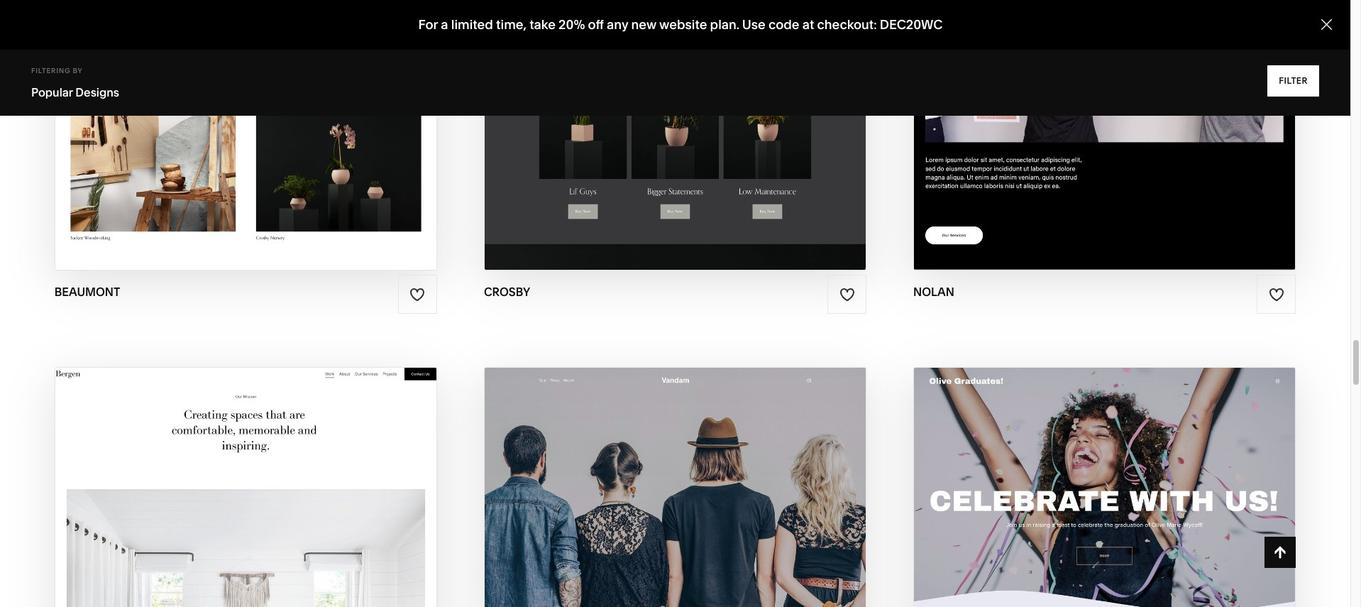 Task type: describe. For each thing, give the bounding box(es) containing it.
limited
[[451, 16, 493, 33]]

popular designs
[[31, 85, 119, 99]]

crosby
[[484, 285, 530, 299]]

new
[[632, 16, 657, 33]]

take
[[530, 16, 556, 33]]

filter
[[1279, 75, 1308, 86]]

filtering by
[[31, 67, 83, 75]]

plan.
[[710, 16, 740, 33]]

off
[[588, 16, 604, 33]]

dec20wc
[[880, 16, 943, 33]]

at
[[803, 16, 815, 33]]

for
[[419, 16, 438, 33]]

filter button
[[1268, 65, 1320, 97]]

time,
[[496, 16, 527, 33]]

designs
[[76, 85, 119, 99]]

code
[[769, 16, 800, 33]]

any
[[607, 16, 629, 33]]

start with bergen image
[[310, 594, 325, 607]]

for a limited time, take 20% off any new website plan. use code at checkout: dec20wc
[[419, 16, 943, 33]]



Task type: locate. For each thing, give the bounding box(es) containing it.
add nolan to your favorites list image
[[1269, 287, 1285, 302]]

checkout:
[[818, 16, 877, 33]]

back to top image
[[1273, 545, 1289, 560]]

beaumont
[[54, 285, 120, 299]]

start with wycoff image
[[1170, 594, 1185, 607]]

a
[[441, 16, 448, 33]]

20%
[[559, 16, 585, 33]]

nolan image
[[914, 0, 1296, 270]]

bergen image
[[55, 368, 437, 607]]

popular
[[31, 85, 73, 99]]

wycoff image
[[914, 368, 1296, 607]]

use
[[742, 16, 766, 33]]

add beaumont to your favorites list image
[[410, 287, 426, 302]]

vandam image
[[485, 368, 866, 607]]

beaumont image
[[55, 0, 437, 270]]

website
[[660, 16, 707, 33]]

nolan
[[914, 285, 955, 299]]

add crosby to your favorites list image
[[840, 287, 855, 302]]

crosby image
[[485, 0, 866, 270]]

by
[[73, 67, 83, 75]]

filtering
[[31, 67, 71, 75]]

start with vandam image
[[742, 594, 757, 607]]



Task type: vqa. For each thing, say whether or not it's contained in the screenshot.
'Filter' button on the top of page
yes



